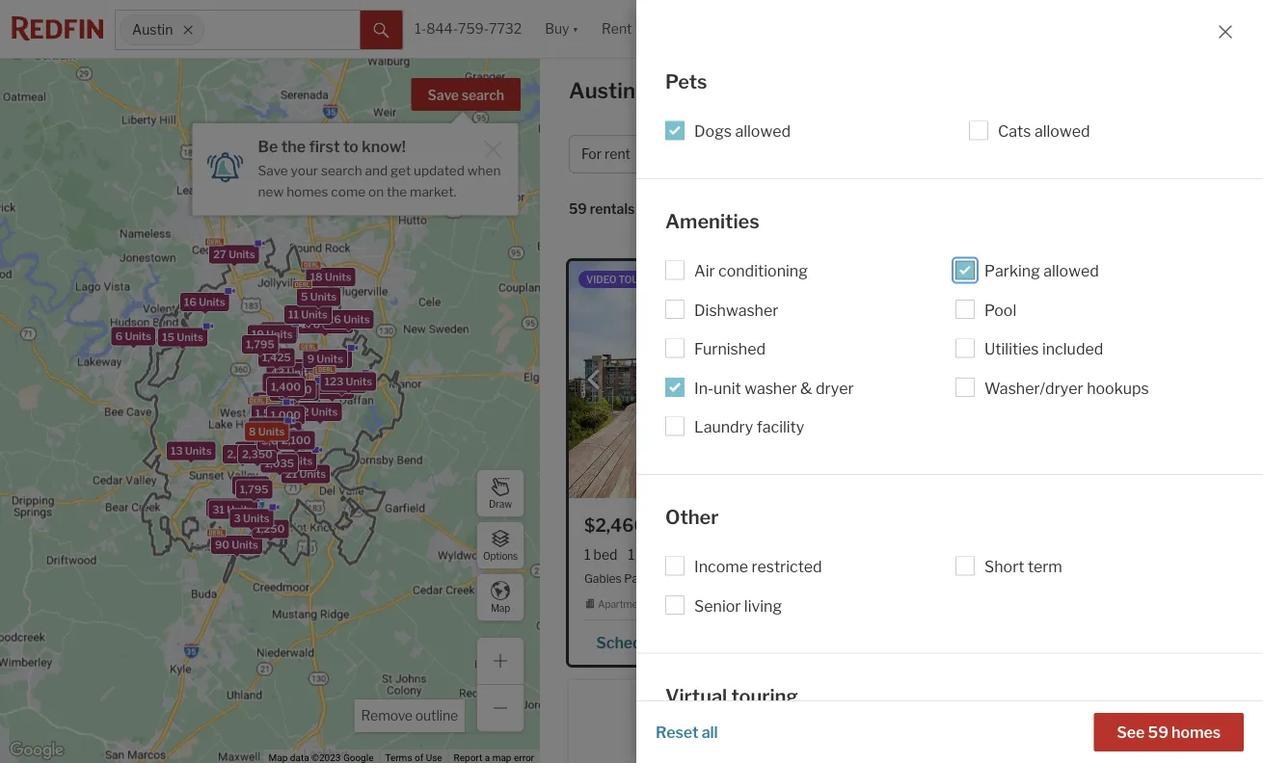 Task type: describe. For each thing, give the bounding box(es) containing it.
townhome
[[900, 146, 971, 162]]

allowed for dogs allowed
[[735, 122, 791, 141]]

0 vertical spatial 1,250
[[283, 384, 312, 397]]

1 vertical spatial 1,250
[[256, 523, 285, 536]]

5
[[301, 291, 308, 303]]

12 units
[[257, 396, 298, 408]]

1 vertical spatial 6
[[265, 443, 272, 455]]

rentals
[[640, 78, 717, 104]]

senior living
[[694, 598, 782, 616]]

parking allowed
[[985, 262, 1099, 281]]

the inside the save your search and get updated when new homes come on the market.
[[387, 184, 407, 199]]

0 vertical spatial 15
[[162, 331, 175, 344]]

save for save your search and get updated when new homes come on the market.
[[258, 163, 288, 178]]

photo of 111 sandra muraida way, austin, tx 78703 image
[[569, 261, 891, 499]]

conditioning
[[719, 262, 808, 281]]

/mo
[[660, 515, 692, 536]]

sq for 907
[[738, 547, 753, 563]]

1,595
[[236, 480, 265, 493]]

0 vertical spatial 2
[[315, 384, 321, 396]]

-
[[986, 146, 991, 162]]

photo of 8801 n fm 620, austin, tx 78726 image
[[910, 681, 1232, 764]]

tower
[[652, 572, 686, 586]]

13 units
[[171, 445, 212, 457]]

2 park from the left
[[1007, 572, 1032, 586]]

1-
[[415, 21, 426, 37]]

sort : recommended
[[659, 201, 791, 217]]

washer/dryer
[[985, 380, 1084, 398]]

2,400
[[266, 426, 298, 438]]

2,995
[[253, 421, 283, 433]]

1,035
[[265, 457, 294, 470]]

bd
[[1004, 146, 1020, 162]]

save for save search
[[428, 87, 459, 104]]

2 video from the left
[[1059, 274, 1089, 286]]

0 vertical spatial 3
[[260, 435, 267, 447]]

2 vertical spatial 15
[[210, 502, 223, 515]]

3,000
[[261, 435, 293, 448]]

844-
[[426, 21, 458, 37]]

be the first to know!
[[258, 137, 406, 156]]

31 units
[[212, 504, 253, 517]]

2 vertical spatial &
[[812, 737, 824, 756]]

1 tx from the left
[[853, 572, 869, 586]]

recommended button
[[690, 200, 806, 219]]

tour inside button
[[679, 633, 709, 652]]

907
[[709, 547, 735, 563]]

allowed for parking allowed
[[1044, 262, 1099, 281]]

outline
[[416, 708, 458, 725]]

save search
[[428, 87, 504, 104]]

austin for austin rentals
[[569, 78, 636, 104]]

34 units
[[268, 406, 311, 418]]

0 vertical spatial 3 units
[[260, 435, 295, 447]]

washer/dryer hookups
[[985, 380, 1149, 398]]

pool
[[985, 301, 1017, 320]]

photo of 800 w 38th st, austin, tx 78705 image
[[910, 261, 1232, 499]]

laundry
[[694, 419, 754, 437]]

draw
[[489, 499, 512, 510]]

1 vertical spatial 15
[[274, 386, 286, 398]]

studio - 1 bd / 1+ ba button
[[929, 135, 1094, 174]]

gables central park | 800 w 38th st, austin, tx 78705
[[925, 572, 1219, 586]]

options
[[483, 551, 518, 563]]

1 vertical spatial 16 units
[[274, 369, 315, 381]]

to
[[343, 137, 359, 156]]

| 111 sandra muraida way, austin, tx 78703
[[674, 572, 908, 586]]

walkthrough
[[942, 693, 1021, 705]]

apartment,
[[775, 146, 849, 162]]

new
[[258, 184, 284, 199]]

term
[[1028, 558, 1063, 577]]

ago
[[989, 274, 1010, 286]]

bed for 656-
[[594, 547, 618, 563]]

18
[[310, 271, 323, 284]]

unit
[[714, 380, 741, 398]]

price
[[688, 146, 721, 162]]

31
[[212, 504, 225, 517]]

26 units
[[327, 313, 370, 326]]

1-844-759-7732 link
[[415, 21, 522, 37]]

1 up central
[[969, 547, 975, 563]]

studio
[[942, 146, 984, 162]]

2 tx from the left
[[1164, 572, 1180, 586]]

dogs allowed
[[694, 122, 791, 141]]

1 video from the left
[[586, 274, 617, 286]]

97
[[279, 382, 293, 395]]

28 units
[[270, 455, 313, 468]]

save your search and get updated when new homes come on the market.
[[258, 163, 501, 199]]

your
[[291, 163, 318, 178]]

utilities
[[985, 340, 1039, 359]]

14
[[322, 378, 334, 390]]

studio - 1 bd / 1+ ba
[[942, 146, 1064, 162]]

19 units
[[252, 328, 293, 341]]

new 10 hrs ago
[[927, 274, 1010, 286]]

previous button image
[[585, 371, 604, 390]]

0 vertical spatial 6
[[115, 330, 123, 343]]

8
[[249, 426, 256, 438]]

search inside button
[[462, 87, 504, 104]]

1 horizontal spatial 21
[[307, 353, 319, 366]]

schedule a tour button
[[585, 627, 729, 656]]

be
[[258, 137, 278, 156]]

map button
[[476, 574, 525, 622]]

2 vertical spatial 15 units
[[210, 502, 251, 515]]

in-
[[694, 380, 714, 398]]

0 horizontal spatial 2
[[302, 406, 309, 418]]

0 horizontal spatial 3
[[234, 513, 241, 525]]

29
[[284, 363, 298, 375]]

air
[[694, 262, 715, 281]]

1 vertical spatial 2 units
[[302, 406, 338, 418]]

1 | from the left
[[674, 572, 677, 586]]

123 units
[[325, 376, 372, 388]]

walkthrough
[[719, 737, 809, 756]]

other
[[666, 506, 719, 530]]

gables park tower
[[585, 572, 686, 586]]

1 inside button
[[994, 146, 1001, 162]]

laundry facility
[[694, 419, 805, 437]]

0 vertical spatial 21 units
[[307, 353, 348, 366]]

google image
[[5, 739, 68, 764]]

30 units
[[257, 431, 300, 444]]

/
[[1023, 146, 1028, 162]]

1+
[[1031, 146, 1045, 162]]

be the first to know! dialog
[[192, 112, 519, 216]]

apartment
[[598, 599, 647, 611]]

43 units
[[271, 367, 314, 379]]

0 vertical spatial 2,100
[[265, 326, 294, 338]]

a
[[667, 633, 675, 652]]

1 up gables park tower
[[628, 547, 635, 563]]

111
[[679, 572, 695, 586]]

1 vertical spatial 15 units
[[274, 386, 315, 398]]

new
[[927, 274, 951, 286]]

11 units
[[288, 308, 328, 321]]

search inside the save your search and get updated when new homes come on the market.
[[321, 163, 362, 178]]

1 horizontal spatial tour
[[871, 737, 901, 756]]

pets
[[666, 70, 708, 94]]

0 horizontal spatial 59
[[569, 201, 587, 217]]

sandra
[[698, 572, 736, 586]]

air conditioning
[[694, 262, 808, 281]]

austin for austin
[[132, 22, 173, 38]]

1 horizontal spatial 16
[[274, 369, 286, 381]]



Task type: vqa. For each thing, say whether or not it's contained in the screenshot.
top Premier
no



Task type: locate. For each thing, give the bounding box(es) containing it.
6
[[115, 330, 123, 343], [265, 443, 272, 455]]

save
[[428, 87, 459, 104], [258, 163, 288, 178]]

21 units up 123
[[307, 353, 348, 366]]

| left 800 on the bottom right
[[1033, 572, 1036, 586]]

0 horizontal spatial the
[[281, 137, 306, 156]]

1 vertical spatial the
[[387, 184, 407, 199]]

austin up for rent
[[569, 78, 636, 104]]

1 horizontal spatial homes
[[1172, 723, 1221, 742]]

tour left air
[[619, 274, 646, 286]]

remove austin image
[[182, 24, 194, 36]]

1 bath up central
[[969, 547, 1007, 563]]

0 horizontal spatial 16 units
[[184, 296, 225, 308]]

678-
[[1017, 547, 1048, 563]]

16 units down 27
[[184, 296, 225, 308]]

2,100 right 19
[[265, 326, 294, 338]]

1 vertical spatial 2
[[302, 406, 309, 418]]

1 horizontal spatial 3
[[260, 435, 267, 447]]

0 horizontal spatial sq
[[738, 547, 753, 563]]

parking
[[985, 262, 1041, 281]]

1 horizontal spatial 16 units
[[274, 369, 315, 381]]

save down 844-
[[428, 87, 459, 104]]

1 vertical spatial 3 units
[[234, 513, 270, 525]]

0 vertical spatial 21
[[307, 353, 319, 366]]

1 horizontal spatial 6
[[265, 443, 272, 455]]

sort
[[659, 201, 687, 217]]

1 gables from the left
[[585, 572, 622, 586]]

austin, right st,
[[1124, 572, 1162, 586]]

homes right "see"
[[1172, 723, 1221, 742]]

2 tour from the left
[[1091, 274, 1118, 286]]

0 vertical spatial 16 units
[[184, 296, 225, 308]]

park down 678-
[[1007, 572, 1032, 586]]

bath up gables park tower
[[638, 547, 666, 563]]

2 horizontal spatial 15
[[274, 386, 286, 398]]

0 vertical spatial 2 units
[[315, 384, 350, 396]]

1,250 down 43 units
[[283, 384, 312, 397]]

10
[[953, 274, 964, 286]]

1 horizontal spatial austin
[[569, 78, 636, 104]]

16 units up '97 units'
[[274, 369, 315, 381]]

14 units
[[322, 378, 363, 390]]

video down 59 rentals
[[586, 274, 617, 286]]

recommended
[[693, 201, 791, 217]]

9
[[307, 353, 314, 365]]

90
[[215, 539, 230, 552]]

2 units down 14 on the left of page
[[302, 406, 338, 418]]

3 right the 8
[[260, 435, 267, 447]]

2 bed from the left
[[934, 547, 958, 563]]

59 right "see"
[[1148, 723, 1169, 742]]

3d left 'walkthrough'
[[927, 693, 940, 705]]

tx left 78705
[[1164, 572, 1180, 586]]

1 vertical spatial 21 units
[[285, 468, 326, 481]]

1 bath
[[628, 547, 666, 563], [969, 547, 1007, 563]]

0 vertical spatial 1,795
[[246, 339, 275, 351]]

bath for 656-
[[638, 547, 666, 563]]

1 vertical spatial 16
[[274, 369, 286, 381]]

2,350
[[242, 449, 273, 461]]

ft for 678-829 sq ft
[[1095, 547, 1106, 563]]

homes down your
[[287, 184, 328, 199]]

1 park from the left
[[624, 572, 650, 586]]

0 horizontal spatial tour
[[619, 274, 646, 286]]

2 sq from the left
[[1077, 547, 1092, 563]]

0 vertical spatial &
[[1049, 274, 1057, 286]]

8 units
[[249, 426, 285, 438]]

0 horizontal spatial search
[[321, 163, 362, 178]]

1 bed from the left
[[594, 547, 618, 563]]

0 vertical spatial save
[[428, 87, 459, 104]]

19
[[252, 328, 264, 341]]

2 | from the left
[[1033, 572, 1036, 586]]

1 horizontal spatial bath
[[978, 547, 1007, 563]]

& right parking
[[1049, 274, 1057, 286]]

sq for 829
[[1077, 547, 1092, 563]]

ft up 38th
[[1095, 547, 1106, 563]]

9 units
[[307, 353, 343, 365]]

0 horizontal spatial 21
[[285, 468, 297, 481]]

1 horizontal spatial bed
[[934, 547, 958, 563]]

allowed right parking
[[1044, 262, 1099, 281]]

0 horizontal spatial 3d
[[694, 737, 716, 756]]

1,795 up "31 units"
[[240, 484, 269, 496]]

1 vertical spatial homes
[[1172, 723, 1221, 742]]

video
[[828, 737, 867, 756]]

1 horizontal spatial the
[[387, 184, 407, 199]]

0 horizontal spatial homes
[[287, 184, 328, 199]]

2 units down 9 units
[[315, 384, 350, 396]]

allowed right dogs
[[735, 122, 791, 141]]

0 vertical spatial 15 units
[[162, 331, 203, 344]]

1 horizontal spatial 2
[[315, 384, 321, 396]]

remove
[[361, 708, 413, 725]]

1,425
[[262, 351, 291, 364]]

1 vertical spatial 1,795
[[240, 484, 269, 496]]

2 austin, from the left
[[1124, 572, 1162, 586]]

first
[[309, 137, 340, 156]]

1 vertical spatial 2,100
[[282, 435, 311, 447]]

reset all
[[656, 723, 718, 742]]

0 vertical spatial 6 units
[[115, 330, 151, 343]]

austin, right way,
[[813, 572, 851, 586]]

1 horizontal spatial save
[[428, 87, 459, 104]]

0 horizontal spatial 6
[[115, 330, 123, 343]]

remove outline button
[[354, 700, 465, 733]]

18 units
[[310, 271, 352, 284]]

submit search image
[[374, 23, 389, 38]]

59 left rentals
[[569, 201, 587, 217]]

1 horizontal spatial 6 units
[[265, 443, 301, 455]]

2 left 14 on the left of page
[[315, 384, 321, 396]]

$2,460+ /mo
[[585, 515, 692, 536]]

the right on
[[387, 184, 407, 199]]

1 horizontal spatial 1 bed
[[925, 547, 958, 563]]

1 ft from the left
[[756, 547, 766, 563]]

1 vertical spatial search
[[321, 163, 362, 178]]

bed down $2,460+
[[594, 547, 618, 563]]

2 vertical spatial 3d
[[694, 737, 716, 756]]

2 1 bed from the left
[[925, 547, 958, 563]]

123
[[325, 376, 344, 388]]

see
[[1117, 723, 1145, 742]]

0 horizontal spatial 1 bath
[[628, 547, 666, 563]]

2 units
[[315, 384, 350, 396], [302, 406, 338, 418]]

0 horizontal spatial video
[[586, 274, 617, 286]]

1 down $2,460+
[[585, 547, 591, 563]]

austin left remove austin 'icon' on the top of the page
[[132, 22, 173, 38]]

1 austin, from the left
[[813, 572, 851, 586]]

1 tour from the left
[[619, 274, 646, 286]]

1 horizontal spatial ft
[[1095, 547, 1106, 563]]

829
[[1048, 547, 1074, 563]]

muraida
[[739, 572, 783, 586]]

1 left the short
[[925, 547, 931, 563]]

allowed
[[735, 122, 791, 141], [1035, 122, 1090, 141], [1044, 262, 1099, 281]]

tx left 78703
[[853, 572, 869, 586]]

656-907 sq ft
[[677, 547, 766, 563]]

1 bath for 678-829 sq ft
[[969, 547, 1007, 563]]

allowed for cats allowed
[[1035, 122, 1090, 141]]

1,795 up 1,425
[[246, 339, 275, 351]]

1,795
[[246, 339, 275, 351], [240, 484, 269, 496]]

0 horizontal spatial 16
[[184, 296, 197, 308]]

3d walkthrough & video tour
[[694, 737, 901, 756]]

homes inside the save your search and get updated when new homes come on the market.
[[287, 184, 328, 199]]

1,800
[[266, 377, 296, 389]]

save up 'new'
[[258, 163, 288, 178]]

2 bath from the left
[[978, 547, 1007, 563]]

short
[[985, 558, 1025, 577]]

1-844-759-7732
[[415, 21, 522, 37]]

0 vertical spatial austin
[[132, 22, 173, 38]]

15 up 90
[[210, 502, 223, 515]]

bed left the short
[[934, 547, 958, 563]]

gables for gables park tower
[[585, 572, 622, 586]]

0 horizontal spatial 15
[[162, 331, 175, 344]]

map
[[491, 603, 510, 615]]

ft for 656-907 sq ft
[[756, 547, 766, 563]]

3 right 31
[[234, 513, 241, 525]]

27
[[213, 248, 226, 261]]

0 horizontal spatial 15 units
[[162, 331, 203, 344]]

income
[[694, 558, 749, 577]]

$2,460+
[[585, 515, 656, 536]]

1 vertical spatial austin
[[569, 78, 636, 104]]

options button
[[476, 522, 525, 570]]

1 vertical spatial &
[[801, 380, 813, 398]]

2 1 bath from the left
[[969, 547, 1007, 563]]

0 vertical spatial homes
[[287, 184, 328, 199]]

1 bed for 678-829 sq ft
[[925, 547, 958, 563]]

restricted
[[752, 558, 822, 577]]

2 horizontal spatial 15 units
[[274, 386, 315, 398]]

sq right 907
[[738, 547, 753, 563]]

1 horizontal spatial video
[[1059, 274, 1089, 286]]

& left video
[[812, 737, 824, 756]]

800
[[1038, 572, 1062, 586]]

video right parking
[[1059, 274, 1089, 286]]

1 bath from the left
[[638, 547, 666, 563]]

1 bath up gables park tower
[[628, 547, 666, 563]]

1 horizontal spatial gables
[[925, 572, 962, 586]]

homes
[[287, 184, 328, 199], [1172, 723, 1221, 742]]

bed for 678-
[[934, 547, 958, 563]]

1 horizontal spatial austin,
[[1124, 572, 1162, 586]]

7732
[[489, 21, 522, 37]]

1 bed left the short
[[925, 547, 958, 563]]

ft up muraida
[[756, 547, 766, 563]]

0 horizontal spatial tour
[[679, 633, 709, 652]]

21 right 29
[[307, 353, 319, 366]]

gables left central
[[925, 572, 962, 586]]

reset
[[656, 723, 699, 742]]

3d down virtual
[[694, 737, 716, 756]]

6 units
[[115, 330, 151, 343], [265, 443, 301, 455]]

3d & video tour
[[1034, 274, 1118, 286]]

3d right ago
[[1034, 274, 1047, 286]]

2 ft from the left
[[1095, 547, 1106, 563]]

1 vertical spatial save
[[258, 163, 288, 178]]

sq right 829
[[1077, 547, 1092, 563]]

15 units down 1,595
[[210, 502, 251, 515]]

remove outline
[[361, 708, 458, 725]]

bath up central
[[978, 547, 1007, 563]]

see 59 homes button
[[1094, 714, 1244, 752]]

search up come
[[321, 163, 362, 178]]

austin,
[[813, 572, 851, 586], [1124, 572, 1162, 586]]

save inside button
[[428, 87, 459, 104]]

& left dryer
[[801, 380, 813, 398]]

1 vertical spatial tour
[[871, 737, 901, 756]]

0 vertical spatial search
[[462, 87, 504, 104]]

1 horizontal spatial sq
[[1077, 547, 1092, 563]]

0 horizontal spatial gables
[[585, 572, 622, 586]]

gables up apartment
[[585, 572, 622, 586]]

15 units
[[162, 331, 203, 344], [274, 386, 315, 398], [210, 502, 251, 515]]

for rent
[[582, 146, 631, 162]]

bath for 678-
[[978, 547, 1007, 563]]

15 units left 19
[[162, 331, 203, 344]]

park up apartment
[[624, 572, 650, 586]]

living
[[745, 598, 782, 616]]

15 down 43
[[274, 386, 286, 398]]

1 horizontal spatial 1 bath
[[969, 547, 1007, 563]]

59 inside button
[[1148, 723, 1169, 742]]

and
[[365, 163, 388, 178]]

3d for 3d walkthrough
[[927, 693, 940, 705]]

1 horizontal spatial 15
[[210, 502, 223, 515]]

1 vertical spatial 6 units
[[265, 443, 301, 455]]

1 horizontal spatial 59
[[1148, 723, 1169, 742]]

1 horizontal spatial tour
[[1091, 274, 1118, 286]]

homes inside button
[[1172, 723, 1221, 742]]

0 vertical spatial 16
[[184, 296, 197, 308]]

included
[[1043, 340, 1104, 359]]

78703
[[871, 572, 908, 586]]

1 1 bed from the left
[[585, 547, 618, 563]]

2 gables from the left
[[925, 572, 962, 586]]

0 horizontal spatial park
[[624, 572, 650, 586]]

0 horizontal spatial austin,
[[813, 572, 851, 586]]

None search field
[[204, 11, 360, 49]]

tour right video
[[871, 737, 901, 756]]

rentals
[[590, 201, 635, 217]]

1 vertical spatial 3d
[[927, 693, 940, 705]]

2,300
[[227, 449, 258, 461]]

tour up included
[[1091, 274, 1118, 286]]

3d walkthrough
[[927, 693, 1021, 705]]

1 horizontal spatial park
[[1007, 572, 1032, 586]]

the right be on the left of the page
[[281, 137, 306, 156]]

21 down 28 units
[[285, 468, 297, 481]]

0 vertical spatial tour
[[679, 633, 709, 652]]

virtual touring
[[666, 685, 798, 709]]

st,
[[1108, 572, 1122, 586]]

13
[[171, 445, 183, 457]]

1,527
[[255, 407, 283, 420]]

furnished
[[694, 340, 766, 359]]

in-unit washer & dryer
[[694, 380, 854, 398]]

tour
[[619, 274, 646, 286], [1091, 274, 1118, 286]]

1 bed for 656-907 sq ft
[[585, 547, 618, 563]]

tour right a
[[679, 633, 709, 652]]

map region
[[0, 50, 775, 764]]

allowed up ba at the right
[[1035, 122, 1090, 141]]

touring
[[732, 685, 798, 709]]

cats allowed
[[998, 122, 1090, 141]]

|
[[674, 572, 677, 586], [1033, 572, 1036, 586]]

1 right the -
[[994, 146, 1001, 162]]

29 units
[[284, 363, 327, 375]]

search down 759-
[[462, 87, 504, 104]]

21
[[307, 353, 319, 366], [285, 468, 297, 481]]

2 right 1,000 at the left of page
[[302, 406, 309, 418]]

0 horizontal spatial bed
[[594, 547, 618, 563]]

park
[[624, 572, 650, 586], [1007, 572, 1032, 586]]

15 units down 43 units
[[274, 386, 315, 398]]

1,250 up 90 units at the left
[[256, 523, 285, 536]]

21 units down 28 units
[[285, 468, 326, 481]]

3d for 3d walkthrough & video tour
[[694, 737, 716, 756]]

2,100
[[265, 326, 294, 338], [282, 435, 311, 447]]

0 horizontal spatial |
[[674, 572, 677, 586]]

dryer
[[816, 380, 854, 398]]

15 left 19
[[162, 331, 175, 344]]

176 units
[[301, 318, 349, 331]]

save inside the save your search and get updated when new homes come on the market.
[[258, 163, 288, 178]]

short term
[[985, 558, 1063, 577]]

market.
[[410, 184, 457, 199]]

2,100 up 28 units
[[282, 435, 311, 447]]

0 horizontal spatial tx
[[853, 572, 869, 586]]

78705
[[1182, 572, 1219, 586]]

0 vertical spatial 3d
[[1034, 274, 1047, 286]]

1 horizontal spatial search
[[462, 87, 504, 104]]

0 horizontal spatial austin
[[132, 22, 173, 38]]

1 1 bath from the left
[[628, 547, 666, 563]]

gables for gables central park | 800 w 38th st, austin, tx 78705
[[925, 572, 962, 586]]

1 vertical spatial 3
[[234, 513, 241, 525]]

0 horizontal spatial bath
[[638, 547, 666, 563]]

1 bath for 656-907 sq ft
[[628, 547, 666, 563]]

draw button
[[476, 470, 525, 518]]

0 horizontal spatial save
[[258, 163, 288, 178]]

1 bed down $2,460+
[[585, 547, 618, 563]]

utilities included
[[985, 340, 1104, 359]]

0 horizontal spatial 6 units
[[115, 330, 151, 343]]

3d for 3d & video tour
[[1034, 274, 1047, 286]]

1 horizontal spatial 3d
[[927, 693, 940, 705]]

1 sq from the left
[[738, 547, 753, 563]]

ba
[[1048, 146, 1064, 162]]

0 vertical spatial the
[[281, 137, 306, 156]]

| left 111
[[674, 572, 677, 586]]



